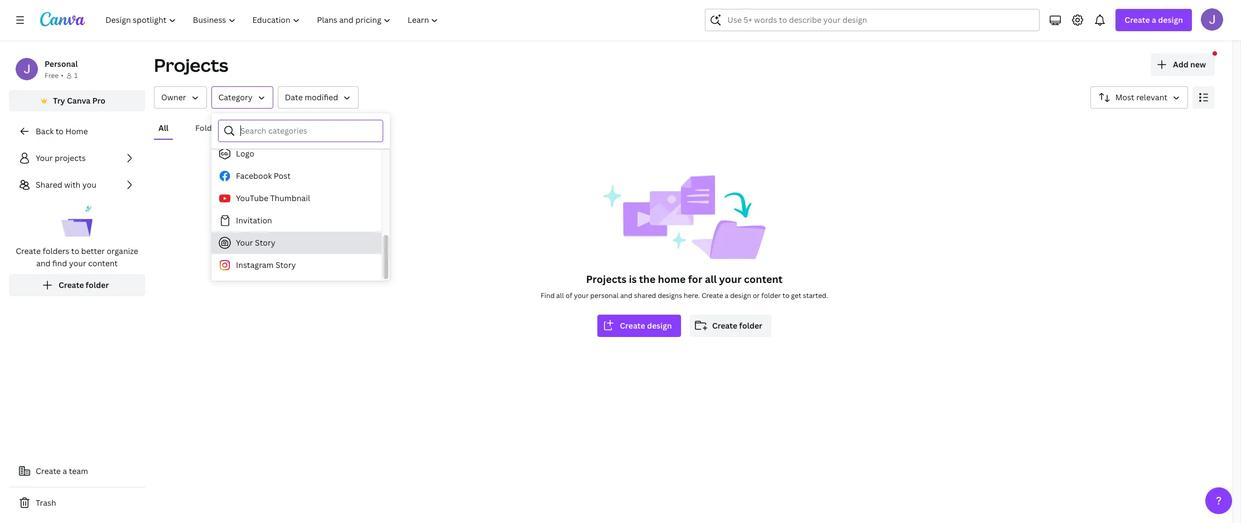 Task type: describe. For each thing, give the bounding box(es) containing it.
create a team button
[[9, 461, 145, 483]]

list box containing logo
[[211, 0, 382, 277]]

story for instagram story
[[276, 260, 296, 271]]

Search search field
[[728, 9, 1018, 31]]

instagram story
[[236, 260, 296, 271]]

add new
[[1174, 59, 1206, 70]]

invitation option
[[211, 210, 382, 232]]

videos button
[[356, 118, 391, 139]]

facebook post button
[[211, 165, 382, 187]]

youtube thumbnail option
[[211, 187, 382, 210]]

projects for projects is the home for all your content find all of your personal and shared designs here. create a design or folder to get started.
[[586, 273, 627, 286]]

better
[[81, 246, 105, 257]]

instagram story option
[[211, 254, 382, 277]]

all
[[158, 123, 169, 133]]

trash link
[[9, 493, 145, 515]]

logo
[[236, 148, 254, 159]]

your projects
[[36, 153, 86, 164]]

create a design button
[[1116, 9, 1193, 31]]

create inside the projects is the home for all your content find all of your personal and shared designs here. create a design or folder to get started.
[[702, 291, 723, 301]]

owner
[[161, 92, 186, 103]]

create a design
[[1125, 15, 1184, 25]]

designs button
[[246, 118, 285, 139]]

your story
[[236, 238, 276, 248]]

shared with you link
[[9, 174, 145, 196]]

1 horizontal spatial create folder button
[[690, 315, 772, 338]]

your story button
[[211, 232, 382, 254]]

shared with you
[[36, 180, 96, 190]]

here.
[[684, 291, 700, 301]]

design inside the projects is the home for all your content find all of your personal and shared designs here. create a design or folder to get started.
[[730, 291, 752, 301]]

Date modified button
[[278, 86, 359, 109]]

back to home link
[[9, 121, 145, 143]]

your for your projects
[[36, 153, 53, 164]]

0 horizontal spatial create folder button
[[9, 275, 145, 297]]

1 horizontal spatial all
[[705, 273, 717, 286]]

images button
[[303, 118, 338, 139]]

with
[[64, 180, 81, 190]]

date
[[285, 92, 303, 103]]

category
[[218, 92, 253, 103]]

find
[[52, 258, 67, 269]]

Category button
[[211, 86, 273, 109]]

back to home
[[36, 126, 88, 137]]

add
[[1174, 59, 1189, 70]]

a inside the projects is the home for all your content find all of your personal and shared designs here. create a design or folder to get started.
[[725, 291, 729, 301]]

relevant
[[1137, 92, 1168, 103]]

Sort by button
[[1091, 86, 1189, 109]]

a for team
[[63, 467, 67, 477]]

try canva pro
[[53, 95, 105, 106]]

content inside create folders to better organize and find your content
[[88, 258, 118, 269]]

youtube
[[236, 193, 268, 204]]

videos
[[361, 123, 387, 133]]

pro
[[92, 95, 105, 106]]

instagram story button
[[211, 254, 382, 277]]

the
[[639, 273, 656, 286]]

invitation button
[[211, 210, 382, 232]]

a for design
[[1152, 15, 1157, 25]]

add new button
[[1151, 54, 1215, 76]]

new
[[1191, 59, 1206, 70]]

folders button
[[191, 118, 228, 139]]



Task type: locate. For each thing, give the bounding box(es) containing it.
logo button
[[211, 143, 382, 165]]

designs
[[658, 291, 682, 301]]

create folder down or
[[712, 321, 763, 331]]

all
[[705, 273, 717, 286], [557, 291, 564, 301]]

projects is the home for all your content find all of your personal and shared designs here. create a design or folder to get started.
[[541, 273, 829, 301]]

home
[[658, 273, 686, 286]]

and
[[36, 258, 50, 269], [620, 291, 633, 301]]

create folder button down or
[[690, 315, 772, 338]]

trash
[[36, 498, 56, 509]]

content inside the projects is the home for all your content find all of your personal and shared designs here. create a design or folder to get started.
[[744, 273, 783, 286]]

a left team
[[63, 467, 67, 477]]

projects inside the projects is the home for all your content find all of your personal and shared designs here. create a design or folder to get started.
[[586, 273, 627, 286]]

folder for rightmost create folder button
[[740, 321, 763, 331]]

to right back on the top left of the page
[[56, 126, 64, 137]]

2 horizontal spatial a
[[1152, 15, 1157, 25]]

0 vertical spatial projects
[[154, 53, 228, 77]]

0 vertical spatial content
[[88, 258, 118, 269]]

create folders to better organize and find your content
[[16, 246, 138, 269]]

a inside create a team button
[[63, 467, 67, 477]]

folder down the better
[[86, 280, 109, 291]]

1 horizontal spatial projects
[[586, 273, 627, 286]]

create folder button down find
[[9, 275, 145, 297]]

folder
[[86, 280, 109, 291], [762, 291, 781, 301], [740, 321, 763, 331]]

1 horizontal spatial your
[[574, 291, 589, 301]]

1
[[74, 71, 78, 80]]

to left the better
[[71, 246, 79, 257]]

most
[[1116, 92, 1135, 103]]

1 vertical spatial your
[[719, 273, 742, 286]]

1 vertical spatial and
[[620, 291, 633, 301]]

to
[[56, 126, 64, 137], [71, 246, 79, 257], [783, 291, 790, 301]]

2 vertical spatial design
[[647, 321, 672, 331]]

facebook post option
[[211, 165, 382, 187]]

started.
[[803, 291, 829, 301]]

a
[[1152, 15, 1157, 25], [725, 291, 729, 301], [63, 467, 67, 477]]

2 horizontal spatial your
[[719, 273, 742, 286]]

your right of
[[574, 291, 589, 301]]

0 horizontal spatial and
[[36, 258, 50, 269]]

0 vertical spatial all
[[705, 273, 717, 286]]

2 vertical spatial folder
[[740, 321, 763, 331]]

0 vertical spatial your
[[69, 258, 86, 269]]

a inside create a design dropdown button
[[1152, 15, 1157, 25]]

your inside create folders to better organize and find your content
[[69, 258, 86, 269]]

1 horizontal spatial and
[[620, 291, 633, 301]]

0 horizontal spatial all
[[557, 291, 564, 301]]

create folder for rightmost create folder button
[[712, 321, 763, 331]]

0 vertical spatial and
[[36, 258, 50, 269]]

and inside the projects is the home for all your content find all of your personal and shared designs here. create a design or folder to get started.
[[620, 291, 633, 301]]

projects for projects
[[154, 53, 228, 77]]

1 horizontal spatial content
[[744, 273, 783, 286]]

back
[[36, 126, 54, 137]]

free
[[45, 71, 59, 80]]

shared
[[634, 291, 656, 301]]

post
[[274, 171, 291, 181]]

1 horizontal spatial a
[[725, 291, 729, 301]]

0 horizontal spatial to
[[56, 126, 64, 137]]

0 vertical spatial story
[[255, 238, 276, 248]]

projects
[[55, 153, 86, 164]]

images
[[307, 123, 334, 133]]

0 vertical spatial create folder
[[59, 280, 109, 291]]

all left of
[[557, 291, 564, 301]]

folders
[[43, 246, 69, 257]]

modified
[[305, 92, 338, 103]]

design inside dropdown button
[[1159, 15, 1184, 25]]

design left or
[[730, 291, 752, 301]]

projects up personal at the bottom left of page
[[586, 273, 627, 286]]

logo option
[[211, 143, 382, 165]]

2 horizontal spatial to
[[783, 291, 790, 301]]

most relevant
[[1116, 92, 1168, 103]]

to inside the projects is the home for all your content find all of your personal and shared designs here. create a design or folder to get started.
[[783, 291, 790, 301]]

1 horizontal spatial to
[[71, 246, 79, 257]]

1 vertical spatial content
[[744, 273, 783, 286]]

1 vertical spatial a
[[725, 291, 729, 301]]

a left or
[[725, 291, 729, 301]]

0 vertical spatial to
[[56, 126, 64, 137]]

content
[[88, 258, 118, 269], [744, 273, 783, 286]]

list
[[9, 147, 145, 297]]

all button
[[154, 118, 173, 139]]

create folder for create folder button to the left
[[59, 280, 109, 291]]

0 horizontal spatial your
[[69, 258, 86, 269]]

design inside button
[[647, 321, 672, 331]]

designs
[[251, 123, 280, 133]]

story up instagram story
[[255, 238, 276, 248]]

a up add new dropdown button
[[1152, 15, 1157, 25]]

create inside create folders to better organize and find your content
[[16, 246, 41, 257]]

0 vertical spatial your
[[36, 153, 53, 164]]

facebook post
[[236, 171, 291, 181]]

your down invitation
[[236, 238, 253, 248]]

try canva pro button
[[9, 90, 145, 112]]

1 horizontal spatial your
[[236, 238, 253, 248]]

your projects link
[[9, 147, 145, 170]]

Search categories search field
[[241, 121, 376, 142]]

to left get
[[783, 291, 790, 301]]

thumbnail
[[270, 193, 310, 204]]

0 horizontal spatial design
[[647, 321, 672, 331]]

shared
[[36, 180, 62, 190]]

story down your story option
[[276, 260, 296, 271]]

create folder button
[[9, 275, 145, 297], [690, 315, 772, 338]]

your right the for
[[719, 273, 742, 286]]

create inside dropdown button
[[1125, 15, 1151, 25]]

and left find
[[36, 258, 50, 269]]

projects up owner button
[[154, 53, 228, 77]]

Owner button
[[154, 86, 207, 109]]

design down designs
[[647, 321, 672, 331]]

invitation
[[236, 215, 272, 226]]

content up or
[[744, 273, 783, 286]]

0 horizontal spatial a
[[63, 467, 67, 477]]

2 vertical spatial a
[[63, 467, 67, 477]]

1 horizontal spatial create folder
[[712, 321, 763, 331]]

facebook
[[236, 171, 272, 181]]

1 vertical spatial design
[[730, 291, 752, 301]]

your right find
[[69, 258, 86, 269]]

1 vertical spatial all
[[557, 291, 564, 301]]

your left projects
[[36, 153, 53, 164]]

folder inside the projects is the home for all your content find all of your personal and shared designs here. create a design or folder to get started.
[[762, 291, 781, 301]]

your inside list
[[36, 153, 53, 164]]

1 horizontal spatial design
[[730, 291, 752, 301]]

create design button
[[598, 315, 681, 338]]

folders
[[195, 123, 224, 133]]

youtube thumbnail
[[236, 193, 310, 204]]

instagram
[[236, 260, 274, 271]]

and inside create folders to better organize and find your content
[[36, 258, 50, 269]]

create folder
[[59, 280, 109, 291], [712, 321, 763, 331]]

home
[[65, 126, 88, 137]]

canva
[[67, 95, 91, 106]]

create design
[[620, 321, 672, 331]]

is
[[629, 273, 637, 286]]

0 horizontal spatial projects
[[154, 53, 228, 77]]

•
[[61, 71, 64, 80]]

list containing your projects
[[9, 147, 145, 297]]

story
[[255, 238, 276, 248], [276, 260, 296, 271]]

folder right or
[[762, 291, 781, 301]]

your
[[69, 258, 86, 269], [719, 273, 742, 286], [574, 291, 589, 301]]

0 horizontal spatial create folder
[[59, 280, 109, 291]]

all right the for
[[705, 273, 717, 286]]

your story option
[[211, 232, 382, 254]]

free •
[[45, 71, 64, 80]]

find
[[541, 291, 555, 301]]

2 horizontal spatial design
[[1159, 15, 1184, 25]]

2 vertical spatial to
[[783, 291, 790, 301]]

organize
[[107, 246, 138, 257]]

get
[[791, 291, 802, 301]]

top level navigation element
[[98, 9, 448, 31]]

2 vertical spatial your
[[574, 291, 589, 301]]

your for your story
[[236, 238, 253, 248]]

you
[[82, 180, 96, 190]]

None search field
[[706, 9, 1040, 31]]

1 vertical spatial create folder
[[712, 321, 763, 331]]

list box
[[211, 0, 382, 277]]

1 vertical spatial your
[[236, 238, 253, 248]]

design
[[1159, 15, 1184, 25], [730, 291, 752, 301], [647, 321, 672, 331]]

content down the better
[[88, 258, 118, 269]]

your inside button
[[236, 238, 253, 248]]

or
[[753, 291, 760, 301]]

folder for create folder button to the left
[[86, 280, 109, 291]]

personal
[[45, 59, 78, 69]]

youtube thumbnail button
[[211, 187, 382, 210]]

of
[[566, 291, 573, 301]]

0 vertical spatial a
[[1152, 15, 1157, 25]]

design left jacob simon icon
[[1159, 15, 1184, 25]]

personal
[[591, 291, 619, 301]]

0 vertical spatial create folder button
[[9, 275, 145, 297]]

0 vertical spatial folder
[[86, 280, 109, 291]]

try
[[53, 95, 65, 106]]

create
[[1125, 15, 1151, 25], [16, 246, 41, 257], [59, 280, 84, 291], [702, 291, 723, 301], [620, 321, 645, 331], [712, 321, 738, 331], [36, 467, 61, 477]]

for
[[688, 273, 703, 286]]

0 horizontal spatial your
[[36, 153, 53, 164]]

team
[[69, 467, 88, 477]]

projects
[[154, 53, 228, 77], [586, 273, 627, 286]]

story for your story
[[255, 238, 276, 248]]

and down is
[[620, 291, 633, 301]]

create folder down create folders to better organize and find your content
[[59, 280, 109, 291]]

1 vertical spatial story
[[276, 260, 296, 271]]

1 vertical spatial to
[[71, 246, 79, 257]]

1 vertical spatial create folder button
[[690, 315, 772, 338]]

0 vertical spatial design
[[1159, 15, 1184, 25]]

date modified
[[285, 92, 338, 103]]

1 vertical spatial projects
[[586, 273, 627, 286]]

create a team
[[36, 467, 88, 477]]

your
[[36, 153, 53, 164], [236, 238, 253, 248]]

1 vertical spatial folder
[[762, 291, 781, 301]]

jacob simon image
[[1201, 8, 1224, 31]]

0 horizontal spatial content
[[88, 258, 118, 269]]

to inside create folders to better organize and find your content
[[71, 246, 79, 257]]

folder down or
[[740, 321, 763, 331]]



Task type: vqa. For each thing, say whether or not it's contained in the screenshot.
the left your
yes



